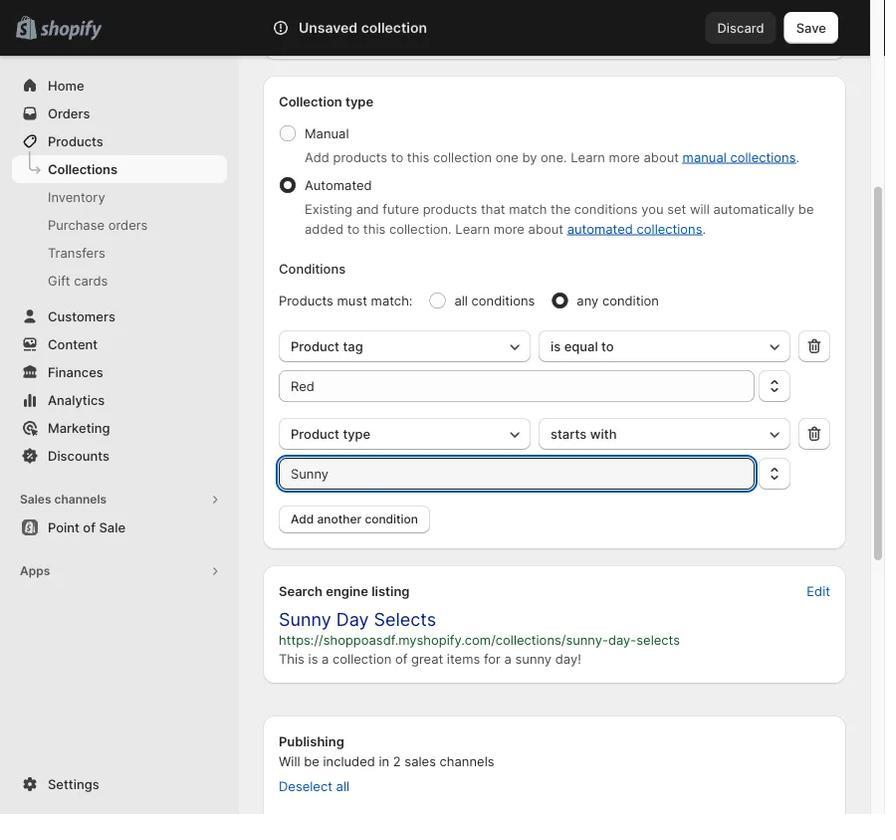 Task type: vqa. For each thing, say whether or not it's contained in the screenshot.
0.00 text field
no



Task type: locate. For each thing, give the bounding box(es) containing it.
1 horizontal spatial channels
[[440, 755, 495, 770]]

learn inside the existing and future products that match the conditions you set will automatically be added to this collection. learn more about
[[456, 222, 490, 237]]

1 horizontal spatial a
[[505, 652, 512, 667]]

add left another
[[291, 513, 314, 527]]

. right manual
[[796, 150, 800, 165]]

of inside sunny day selects https://shoppoasdf.myshopify.com/collections/sunny-day-selects this is a collection of great items for a sunny day!
[[395, 652, 408, 667]]

tag
[[343, 339, 363, 355]]

collections up automatically
[[731, 150, 796, 165]]

1 vertical spatial products
[[279, 293, 334, 309]]

a right this
[[322, 652, 329, 667]]

is right this
[[308, 652, 318, 667]]

0 horizontal spatial products
[[333, 150, 388, 165]]

be inside the existing and future products that match the conditions you set will automatically be added to this collection. learn more about
[[799, 202, 814, 217]]

search button
[[239, 12, 706, 44]]

channels
[[54, 493, 107, 507], [440, 755, 495, 770]]

and
[[356, 202, 379, 217]]

home
[[48, 78, 84, 93]]

condition right another
[[365, 513, 418, 527]]

1 vertical spatial type
[[343, 427, 371, 442]]

sales channels button
[[12, 486, 227, 514]]

product tag button
[[279, 331, 531, 363]]

be
[[799, 202, 814, 217], [304, 755, 320, 770]]

1 horizontal spatial this
[[407, 150, 430, 165]]

all inside publishing will be included in 2 sales channels deselect all
[[336, 779, 350, 795]]

a
[[322, 652, 329, 667], [505, 652, 512, 667]]

2 horizontal spatial to
[[602, 339, 614, 355]]

0 horizontal spatial a
[[322, 652, 329, 667]]

1 a from the left
[[322, 652, 329, 667]]

1 horizontal spatial conditions
[[575, 202, 638, 217]]

edit
[[807, 584, 831, 600]]

analytics link
[[12, 386, 227, 414]]

1 vertical spatial search
[[279, 584, 323, 600]]

about inside the existing and future products that match the conditions you set will automatically be added to this collection. learn more about
[[528, 222, 564, 237]]

type for product type
[[343, 427, 371, 442]]

type
[[346, 94, 374, 110], [343, 427, 371, 442]]

1 vertical spatial collections
[[637, 222, 703, 237]]

0 horizontal spatial all
[[336, 779, 350, 795]]

of inside point of sale link
[[83, 520, 96, 535]]

more down 'that'
[[494, 222, 525, 237]]

0 vertical spatial is
[[551, 339, 561, 355]]

collections
[[48, 161, 118, 177]]

0 horizontal spatial this
[[363, 222, 386, 237]]

product down product tag
[[291, 427, 340, 442]]

1 vertical spatial channels
[[440, 755, 495, 770]]

add
[[305, 150, 330, 165], [291, 513, 314, 527]]

0 horizontal spatial collections
[[637, 222, 703, 237]]

1 vertical spatial add
[[291, 513, 314, 527]]

items
[[447, 652, 480, 667]]

add inside 'button'
[[291, 513, 314, 527]]

search inside search button
[[271, 20, 314, 35]]

is
[[551, 339, 561, 355], [308, 652, 318, 667]]

. down will
[[703, 222, 706, 237]]

existing and future products that match the conditions you set will automatically be added to this collection. learn more about
[[305, 202, 814, 237]]

product for product tag
[[291, 339, 340, 355]]

0 horizontal spatial more
[[494, 222, 525, 237]]

be right automatically
[[799, 202, 814, 217]]

learn down 'that'
[[456, 222, 490, 237]]

this up future
[[407, 150, 430, 165]]

0 horizontal spatial about
[[528, 222, 564, 237]]

inventory
[[48, 189, 105, 205]]

type up manual
[[346, 94, 374, 110]]

shopify image
[[40, 20, 102, 40]]

add for add another condition
[[291, 513, 314, 527]]

this down and
[[363, 222, 386, 237]]

1 horizontal spatial all
[[455, 293, 468, 309]]

1 vertical spatial this
[[363, 222, 386, 237]]

products down conditions
[[279, 293, 334, 309]]

be inside publishing will be included in 2 sales channels deselect all
[[304, 755, 320, 770]]

1 horizontal spatial to
[[391, 150, 404, 165]]

condition right any
[[603, 293, 659, 309]]

of left great
[[395, 652, 408, 667]]

all
[[455, 293, 468, 309], [336, 779, 350, 795]]

0 vertical spatial add
[[305, 150, 330, 165]]

1 vertical spatial products
[[423, 202, 477, 217]]

starts with
[[551, 427, 617, 442]]

1 horizontal spatial learn
[[571, 150, 606, 165]]

0 vertical spatial product
[[291, 339, 340, 355]]

sales
[[20, 493, 51, 507]]

products
[[48, 133, 103, 149], [279, 293, 334, 309]]

0 horizontal spatial condition
[[365, 513, 418, 527]]

channels right sales
[[440, 755, 495, 770]]

1 vertical spatial more
[[494, 222, 525, 237]]

1 vertical spatial all
[[336, 779, 350, 795]]

is equal to button
[[539, 331, 791, 363]]

1 horizontal spatial more
[[609, 150, 640, 165]]

unsaved collection
[[299, 19, 427, 36]]

channels inside publishing will be included in 2 sales channels deselect all
[[440, 755, 495, 770]]

added
[[305, 222, 344, 237]]

a right for at the bottom right of the page
[[505, 652, 512, 667]]

0 horizontal spatial channels
[[54, 493, 107, 507]]

conditions left any
[[472, 293, 535, 309]]

0 vertical spatial search
[[271, 20, 314, 35]]

more
[[609, 150, 640, 165], [494, 222, 525, 237]]

products down orders
[[48, 133, 103, 149]]

to
[[391, 150, 404, 165], [347, 222, 360, 237], [602, 339, 614, 355]]

2 vertical spatial collection
[[333, 652, 392, 667]]

automatically
[[714, 202, 795, 217]]

1 vertical spatial is
[[308, 652, 318, 667]]

1 horizontal spatial collections
[[731, 150, 796, 165]]

0 vertical spatial all
[[455, 293, 468, 309]]

product
[[291, 339, 340, 355], [291, 427, 340, 442]]

0 vertical spatial collections
[[731, 150, 796, 165]]

0 vertical spatial of
[[83, 520, 96, 535]]

to up future
[[391, 150, 404, 165]]

0 vertical spatial .
[[796, 150, 800, 165]]

equal
[[564, 339, 598, 355]]

products up the automated
[[333, 150, 388, 165]]

is left equal
[[551, 339, 561, 355]]

2 vertical spatial to
[[602, 339, 614, 355]]

this inside the existing and future products that match the conditions you set will automatically be added to this collection. learn more about
[[363, 222, 386, 237]]

0 vertical spatial learn
[[571, 150, 606, 165]]

content link
[[12, 331, 227, 359]]

any
[[577, 293, 599, 309]]

is inside "dropdown button"
[[551, 339, 561, 355]]

0 vertical spatial to
[[391, 150, 404, 165]]

0 horizontal spatial to
[[347, 222, 360, 237]]

be down 'publishing'
[[304, 755, 320, 770]]

0 horizontal spatial conditions
[[472, 293, 535, 309]]

included
[[323, 755, 375, 770]]

0 horizontal spatial .
[[703, 222, 706, 237]]

finances
[[48, 365, 103, 380]]

conditions inside the existing and future products that match the conditions you set will automatically be added to this collection. learn more about
[[575, 202, 638, 217]]

0 horizontal spatial is
[[308, 652, 318, 667]]

collection left "one"
[[433, 150, 492, 165]]

1 vertical spatial condition
[[365, 513, 418, 527]]

0 vertical spatial products
[[333, 150, 388, 165]]

to for add
[[391, 150, 404, 165]]

of
[[83, 520, 96, 535], [395, 652, 408, 667]]

starts with button
[[539, 419, 791, 451]]

content
[[48, 337, 98, 352]]

1 vertical spatial product
[[291, 427, 340, 442]]

about left manual
[[644, 150, 679, 165]]

1 vertical spatial collection
[[433, 150, 492, 165]]

listing
[[372, 584, 410, 600]]

0 horizontal spatial be
[[304, 755, 320, 770]]

will
[[690, 202, 710, 217]]

1 horizontal spatial products
[[279, 293, 334, 309]]

0 vertical spatial be
[[799, 202, 814, 217]]

collection down the day
[[333, 652, 392, 667]]

about
[[644, 150, 679, 165], [528, 222, 564, 237]]

to right equal
[[602, 339, 614, 355]]

all down included
[[336, 779, 350, 795]]

of left sale
[[83, 520, 96, 535]]

https://shoppoasdf.myshopify.com/collections/sunny-
[[279, 633, 609, 648]]

any condition
[[577, 293, 659, 309]]

purchase orders link
[[12, 211, 227, 239]]

type inside product type dropdown button
[[343, 427, 371, 442]]

this
[[279, 652, 305, 667]]

learn
[[571, 150, 606, 165], [456, 222, 490, 237]]

search up sunny
[[279, 584, 323, 600]]

0 vertical spatial products
[[48, 133, 103, 149]]

learn right one.
[[571, 150, 606, 165]]

products must match:
[[279, 293, 413, 309]]

0 vertical spatial channels
[[54, 493, 107, 507]]

1 vertical spatial to
[[347, 222, 360, 237]]

all right the match:
[[455, 293, 468, 309]]

collections
[[731, 150, 796, 165], [637, 222, 703, 237]]

orders link
[[12, 100, 227, 127]]

1 horizontal spatial of
[[395, 652, 408, 667]]

in
[[379, 755, 390, 770]]

collections down "set"
[[637, 222, 703, 237]]

1 horizontal spatial condition
[[603, 293, 659, 309]]

deselect all button
[[267, 773, 362, 801]]

collection right unsaved
[[361, 19, 427, 36]]

add down manual
[[305, 150, 330, 165]]

to down and
[[347, 222, 360, 237]]

0 vertical spatial conditions
[[575, 202, 638, 217]]

0 horizontal spatial of
[[83, 520, 96, 535]]

1 vertical spatial be
[[304, 755, 320, 770]]

channels up point of sale
[[54, 493, 107, 507]]

0 vertical spatial more
[[609, 150, 640, 165]]

product type
[[291, 427, 371, 442]]

1 horizontal spatial be
[[799, 202, 814, 217]]

search for search
[[271, 20, 314, 35]]

products
[[333, 150, 388, 165], [423, 202, 477, 217]]

conditions up automated on the top right of the page
[[575, 202, 638, 217]]

2 product from the top
[[291, 427, 340, 442]]

type up add another condition
[[343, 427, 371, 442]]

product left tag at the top of page
[[291, 339, 340, 355]]

product tag
[[291, 339, 363, 355]]

set
[[668, 202, 687, 217]]

conditions
[[279, 261, 346, 277]]

collection
[[361, 19, 427, 36], [433, 150, 492, 165], [333, 652, 392, 667]]

0 horizontal spatial learn
[[456, 222, 490, 237]]

product type button
[[279, 419, 531, 451]]

1 horizontal spatial is
[[551, 339, 561, 355]]

0 horizontal spatial products
[[48, 133, 103, 149]]

sunny
[[279, 610, 331, 632]]

about down the
[[528, 222, 564, 237]]

settings link
[[12, 771, 227, 799]]

condition inside add another condition 'button'
[[365, 513, 418, 527]]

to for is
[[602, 339, 614, 355]]

more right one.
[[609, 150, 640, 165]]

products for products
[[48, 133, 103, 149]]

1 vertical spatial about
[[528, 222, 564, 237]]

products up "collection."
[[423, 202, 477, 217]]

sale
[[99, 520, 126, 535]]

1 vertical spatial of
[[395, 652, 408, 667]]

.
[[796, 150, 800, 165], [703, 222, 706, 237]]

None text field
[[279, 371, 755, 403], [279, 459, 755, 491], [279, 371, 755, 403], [279, 459, 755, 491]]

great
[[411, 652, 443, 667]]

0 vertical spatial condition
[[603, 293, 659, 309]]

0 vertical spatial type
[[346, 94, 374, 110]]

day!
[[556, 652, 581, 667]]

search up collection
[[271, 20, 314, 35]]

1 vertical spatial learn
[[456, 222, 490, 237]]

1 horizontal spatial products
[[423, 202, 477, 217]]

to inside "dropdown button"
[[602, 339, 614, 355]]

sales channels
[[20, 493, 107, 507]]

0 vertical spatial about
[[644, 150, 679, 165]]

1 product from the top
[[291, 339, 340, 355]]



Task type: describe. For each thing, give the bounding box(es) containing it.
orders
[[108, 217, 148, 233]]

collection type
[[279, 94, 374, 110]]

home link
[[12, 72, 227, 100]]

purchase orders
[[48, 217, 148, 233]]

selects
[[637, 633, 680, 648]]

gift cards
[[48, 273, 108, 288]]

1 horizontal spatial about
[[644, 150, 679, 165]]

one.
[[541, 150, 567, 165]]

channels inside button
[[54, 493, 107, 507]]

publishing
[[279, 735, 344, 750]]

apps button
[[12, 558, 227, 586]]

0 vertical spatial this
[[407, 150, 430, 165]]

you
[[642, 202, 664, 217]]

day-
[[609, 633, 637, 648]]

is equal to
[[551, 339, 614, 355]]

collection inside sunny day selects https://shoppoasdf.myshopify.com/collections/sunny-day-selects this is a collection of great items for a sunny day!
[[333, 652, 392, 667]]

inventory link
[[12, 183, 227, 211]]

sunny
[[516, 652, 552, 667]]

0 vertical spatial collection
[[361, 19, 427, 36]]

add another condition button
[[279, 507, 430, 534]]

marketing link
[[12, 414, 227, 442]]

automated collections .
[[567, 222, 706, 237]]

automated collections link
[[567, 222, 703, 237]]

is inside sunny day selects https://shoppoasdf.myshopify.com/collections/sunny-day-selects this is a collection of great items for a sunny day!
[[308, 652, 318, 667]]

manual
[[683, 150, 727, 165]]

day
[[336, 610, 369, 632]]

product for product type
[[291, 427, 340, 442]]

collection.
[[389, 222, 452, 237]]

transfers link
[[12, 239, 227, 267]]

selects
[[374, 610, 436, 632]]

one
[[496, 150, 519, 165]]

sales
[[405, 755, 436, 770]]

point of sale link
[[12, 514, 227, 542]]

products inside the existing and future products that match the conditions you set will automatically be added to this collection. learn more about
[[423, 202, 477, 217]]

discounts
[[48, 448, 110, 464]]

automated
[[567, 222, 633, 237]]

customers
[[48, 309, 115, 324]]

starts
[[551, 427, 587, 442]]

search engine listing
[[279, 584, 410, 600]]

apps
[[20, 564, 50, 579]]

must
[[337, 293, 367, 309]]

that
[[481, 202, 506, 217]]

products link
[[12, 127, 227, 155]]

1 horizontal spatial .
[[796, 150, 800, 165]]

type for collection type
[[346, 94, 374, 110]]

for
[[484, 652, 501, 667]]

transfers
[[48, 245, 105, 260]]

marketing
[[48, 420, 110, 436]]

with
[[590, 427, 617, 442]]

more inside the existing and future products that match the conditions you set will automatically be added to this collection. learn more about
[[494, 222, 525, 237]]

deselect
[[279, 779, 333, 795]]

orders
[[48, 106, 90, 121]]

collection
[[279, 94, 342, 110]]

discard button
[[706, 12, 777, 44]]

the
[[551, 202, 571, 217]]

manual
[[305, 126, 349, 141]]

manual collections link
[[683, 150, 796, 165]]

will
[[279, 755, 300, 770]]

customers link
[[12, 303, 227, 331]]

point
[[48, 520, 80, 535]]

collections link
[[12, 155, 227, 183]]

unsaved
[[299, 19, 358, 36]]

purchase
[[48, 217, 105, 233]]

2 a from the left
[[505, 652, 512, 667]]

1 vertical spatial .
[[703, 222, 706, 237]]

edit button
[[795, 578, 843, 606]]

existing
[[305, 202, 353, 217]]

by
[[522, 150, 537, 165]]

publishing will be included in 2 sales channels deselect all
[[279, 735, 495, 795]]

match:
[[371, 293, 413, 309]]

match
[[509, 202, 547, 217]]

add another condition
[[291, 513, 418, 527]]

all conditions
[[455, 293, 535, 309]]

add products to this collection one by one. learn more about manual collections .
[[305, 150, 800, 165]]

add for add products to this collection one by one. learn more about manual collections .
[[305, 150, 330, 165]]

finances link
[[12, 359, 227, 386]]

discard
[[718, 20, 765, 35]]

search for search engine listing
[[279, 584, 323, 600]]

save button
[[785, 12, 839, 44]]

point of sale
[[48, 520, 126, 535]]

to inside the existing and future products that match the conditions you set will automatically be added to this collection. learn more about
[[347, 222, 360, 237]]

future
[[383, 202, 419, 217]]

engine
[[326, 584, 369, 600]]

1 vertical spatial conditions
[[472, 293, 535, 309]]

discounts link
[[12, 442, 227, 470]]

another
[[317, 513, 362, 527]]

products for products must match:
[[279, 293, 334, 309]]

automated
[[305, 178, 372, 193]]



